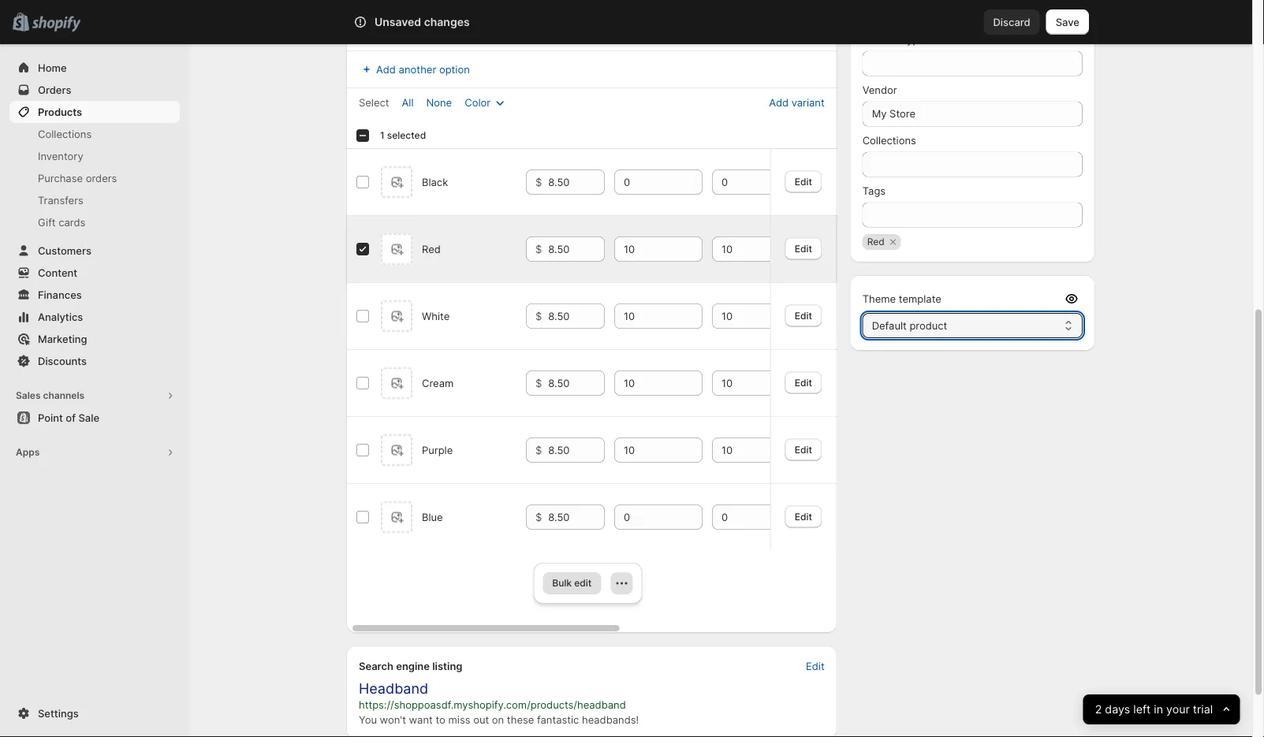Task type: vqa. For each thing, say whether or not it's contained in the screenshot.
bottommost —
no



Task type: locate. For each thing, give the bounding box(es) containing it.
options element up "purple"
[[422, 377, 454, 389]]

2 $ from the top
[[536, 243, 542, 255]]

product type
[[863, 34, 926, 46]]

1 horizontal spatial add
[[769, 96, 789, 108]]

miss
[[449, 714, 471, 726]]

Collections text field
[[863, 152, 1083, 177]]

0 horizontal spatial search
[[359, 660, 394, 673]]

edit for purple
[[795, 444, 812, 455]]

point of sale
[[38, 412, 99, 424]]

4 $ from the top
[[536, 377, 542, 389]]

collections up inventory
[[38, 128, 92, 140]]

unsaved changes
[[375, 15, 470, 29]]

purchase orders
[[38, 172, 117, 184]]

1
[[380, 130, 385, 141]]

point
[[38, 412, 63, 424]]

1 $ text field from the top
[[549, 170, 605, 195]]

days
[[1105, 703, 1131, 717]]

add another option button
[[350, 58, 480, 80]]

2 $ text field from the top
[[549, 237, 605, 262]]

0 vertical spatial search
[[423, 16, 457, 28]]

$ text field for white
[[549, 304, 605, 329]]

edit for white
[[795, 310, 812, 321]]

black up another
[[402, 22, 427, 34]]

on
[[492, 714, 504, 726]]

search inside button
[[423, 16, 457, 28]]

1 selected
[[380, 130, 426, 141]]

save button
[[1047, 9, 1090, 35]]

add another option
[[376, 63, 470, 75]]

$ text field for purple
[[549, 438, 605, 463]]

another
[[399, 63, 437, 75]]

select
[[359, 96, 389, 108]]

cream
[[422, 377, 454, 389]]

1 vertical spatial search
[[359, 660, 394, 673]]

headbands!
[[582, 714, 639, 726]]

none
[[426, 96, 452, 108]]

collections down vendor
[[863, 135, 917, 147]]

1 $ from the top
[[536, 176, 542, 188]]

1 horizontal spatial search
[[423, 16, 457, 28]]

add for add another option
[[376, 63, 396, 75]]

sale
[[78, 412, 99, 424]]

apps button
[[9, 442, 180, 464]]

edit for cream
[[795, 377, 812, 388]]

0 horizontal spatial collections
[[38, 128, 92, 140]]

products
[[38, 106, 82, 118]]

3 $ from the top
[[536, 310, 542, 322]]

edit for black
[[795, 176, 812, 187]]

point of sale link
[[9, 407, 180, 429]]

add inside button
[[376, 63, 396, 75]]

you
[[359, 714, 377, 726]]

template
[[899, 293, 942, 305]]

1 $ text field from the top
[[549, 371, 605, 396]]

edit button for cream
[[785, 372, 822, 394]]

out
[[474, 714, 489, 726]]

1 options element from the top
[[422, 176, 448, 188]]

save
[[1056, 16, 1080, 28]]

red up white
[[422, 243, 441, 255]]

search up headband
[[359, 660, 394, 673]]

orders
[[86, 172, 117, 184]]

3 options element from the top
[[422, 310, 450, 322]]

add inside button
[[769, 96, 789, 108]]

2 $ text field from the top
[[549, 438, 605, 463]]

headband https://shoppoasdf.myshopify.com/products/headband you won't want to miss out on these fantastic headbands!
[[359, 681, 639, 726]]

sales channels button
[[9, 385, 180, 407]]

won't
[[380, 714, 406, 726]]

purchase orders link
[[9, 167, 180, 189]]

1 vertical spatial $ text field
[[549, 438, 605, 463]]

$ text field
[[549, 371, 605, 396], [549, 438, 605, 463]]

purchase
[[38, 172, 83, 184]]

edit button for white
[[785, 305, 822, 327]]

default product
[[872, 320, 948, 332]]

analytics link
[[9, 306, 180, 328]]

variant
[[792, 96, 825, 108]]

search right unsaved
[[423, 16, 457, 28]]

black
[[402, 22, 427, 34], [422, 176, 448, 188]]

1 vertical spatial black
[[422, 176, 448, 188]]

options element up white
[[422, 243, 441, 255]]

options element down "purple"
[[422, 511, 443, 524]]

want
[[409, 714, 433, 726]]

selected
[[387, 130, 426, 141]]

red
[[446, 22, 463, 34], [868, 236, 885, 248], [422, 243, 441, 255]]

red down tags on the top
[[868, 236, 885, 248]]

$ for white
[[536, 310, 542, 322]]

trial
[[1193, 703, 1213, 717]]

1 horizontal spatial red
[[446, 22, 463, 34]]

black down selected
[[422, 176, 448, 188]]

5 options element from the top
[[422, 444, 453, 456]]

gift cards link
[[9, 211, 180, 234]]

product
[[863, 34, 901, 46]]

$ text field for red
[[549, 237, 605, 262]]

add left variant
[[769, 96, 789, 108]]

finances
[[38, 289, 82, 301]]

0 horizontal spatial add
[[376, 63, 396, 75]]

marketing link
[[9, 328, 180, 350]]

options element containing cream
[[422, 377, 454, 389]]

customers
[[38, 245, 91, 257]]

4 $ text field from the top
[[549, 505, 605, 530]]

edit button for purple
[[785, 439, 822, 461]]

6 options element from the top
[[422, 511, 443, 524]]

add left another
[[376, 63, 396, 75]]

Tags text field
[[863, 202, 1083, 228]]

your
[[1167, 703, 1190, 717]]

default
[[872, 320, 907, 332]]

options element
[[422, 176, 448, 188], [422, 243, 441, 255], [422, 310, 450, 322], [422, 377, 454, 389], [422, 444, 453, 456], [422, 511, 443, 524]]

these
[[507, 714, 534, 726]]

3 $ text field from the top
[[549, 304, 605, 329]]

of
[[66, 412, 76, 424]]

4 options element from the top
[[422, 377, 454, 389]]

2 options element from the top
[[422, 243, 441, 255]]

0 vertical spatial black
[[402, 22, 427, 34]]

$ text field for blue
[[549, 505, 605, 530]]

0 vertical spatial add
[[376, 63, 396, 75]]

options element down cream
[[422, 444, 453, 456]]

red up option
[[446, 22, 463, 34]]

add
[[376, 63, 396, 75], [769, 96, 789, 108]]

color
[[465, 96, 491, 108]]

$ text field for black
[[549, 170, 605, 195]]

add variant button
[[760, 89, 835, 116]]

settings link
[[9, 703, 180, 725]]

$ text field
[[549, 170, 605, 195], [549, 237, 605, 262], [549, 304, 605, 329], [549, 505, 605, 530]]

engine
[[396, 660, 430, 673]]

6 $ from the top
[[536, 511, 542, 524]]

1 horizontal spatial collections
[[863, 135, 917, 147]]

options element down selected
[[422, 176, 448, 188]]

home
[[38, 62, 67, 74]]

None number field
[[615, 170, 679, 195], [713, 170, 777, 195], [615, 237, 679, 262], [713, 237, 777, 262], [615, 304, 679, 329], [713, 304, 777, 329], [615, 371, 679, 396], [713, 371, 777, 396], [615, 438, 679, 463], [713, 438, 777, 463], [615, 505, 679, 530], [713, 505, 777, 530], [615, 170, 679, 195], [713, 170, 777, 195], [615, 237, 679, 262], [713, 237, 777, 262], [615, 304, 679, 329], [713, 304, 777, 329], [615, 371, 679, 396], [713, 371, 777, 396], [615, 438, 679, 463], [713, 438, 777, 463], [615, 505, 679, 530], [713, 505, 777, 530]]

0 vertical spatial $ text field
[[549, 371, 605, 396]]

search engine listing
[[359, 660, 463, 673]]

1 vertical spatial add
[[769, 96, 789, 108]]

search for search engine listing
[[359, 660, 394, 673]]

options element up cream
[[422, 310, 450, 322]]

$ for cream
[[536, 377, 542, 389]]

cards
[[59, 216, 85, 228]]

collections
[[38, 128, 92, 140], [863, 135, 917, 147]]

2
[[1096, 703, 1102, 717]]

5 $ from the top
[[536, 444, 542, 456]]



Task type: describe. For each thing, give the bounding box(es) containing it.
add variant
[[769, 96, 825, 108]]

transfers
[[38, 194, 83, 206]]

edit
[[575, 578, 592, 589]]

white
[[422, 310, 450, 322]]

collections link
[[9, 123, 180, 145]]

orders link
[[9, 79, 180, 101]]

color button
[[455, 92, 518, 114]]

https://shoppoasdf.myshopify.com/products/headband
[[359, 699, 626, 711]]

channels
[[43, 390, 85, 402]]

blue
[[422, 511, 443, 524]]

0 horizontal spatial red
[[422, 243, 441, 255]]

gift
[[38, 216, 56, 228]]

2 horizontal spatial red
[[868, 236, 885, 248]]

vendor
[[863, 84, 898, 96]]

analytics
[[38, 311, 83, 323]]

theme template
[[863, 293, 942, 305]]

products link
[[9, 101, 180, 123]]

search button
[[398, 9, 855, 35]]

inventory link
[[9, 145, 180, 167]]

bulk edit
[[553, 578, 592, 589]]

apps
[[16, 447, 40, 458]]

options element containing blue
[[422, 511, 443, 524]]

transfers link
[[9, 189, 180, 211]]

content link
[[9, 262, 180, 284]]

marketing
[[38, 333, 87, 345]]

in
[[1154, 703, 1164, 717]]

$ for red
[[536, 243, 542, 255]]

discounts link
[[9, 350, 180, 372]]

options element containing red
[[422, 243, 441, 255]]

orders
[[38, 84, 71, 96]]

tags
[[863, 185, 886, 197]]

discard button
[[984, 9, 1041, 35]]

shopify image
[[32, 16, 81, 32]]

point of sale button
[[0, 407, 189, 429]]

theme
[[863, 293, 896, 305]]

add for add variant
[[769, 96, 789, 108]]

$ for black
[[536, 176, 542, 188]]

content
[[38, 267, 77, 279]]

all button
[[393, 92, 423, 114]]

sales
[[16, 390, 41, 402]]

fantastic
[[537, 714, 579, 726]]

options element containing purple
[[422, 444, 453, 456]]

gift cards
[[38, 216, 85, 228]]

$ for blue
[[536, 511, 542, 524]]

purple
[[422, 444, 453, 456]]

all
[[402, 96, 414, 108]]

changes
[[424, 15, 470, 29]]

none button
[[417, 92, 462, 114]]

2 days left in your trial button
[[1084, 695, 1240, 725]]

options element containing white
[[422, 310, 450, 322]]

Vendor text field
[[863, 101, 1083, 127]]

option
[[439, 63, 470, 75]]

Product type text field
[[863, 51, 1083, 76]]

unsaved
[[375, 15, 421, 29]]

search for search
[[423, 16, 457, 28]]

discounts
[[38, 355, 87, 367]]

finances link
[[9, 284, 180, 306]]

customers link
[[9, 240, 180, 262]]

home link
[[9, 57, 180, 79]]

sales channels
[[16, 390, 85, 402]]

edit for blue
[[795, 511, 812, 523]]

settings
[[38, 708, 79, 720]]

left
[[1134, 703, 1151, 717]]

inventory
[[38, 150, 83, 162]]

headband
[[359, 681, 429, 698]]

to
[[436, 714, 446, 726]]

$ for purple
[[536, 444, 542, 456]]

bulk edit button
[[543, 573, 601, 595]]

type
[[904, 34, 926, 46]]

$ text field for cream
[[549, 371, 605, 396]]

edit button for blue
[[785, 506, 822, 528]]

options element containing black
[[422, 176, 448, 188]]

bulk
[[553, 578, 572, 589]]

edit button for black
[[785, 171, 822, 193]]

listing
[[433, 660, 463, 673]]



